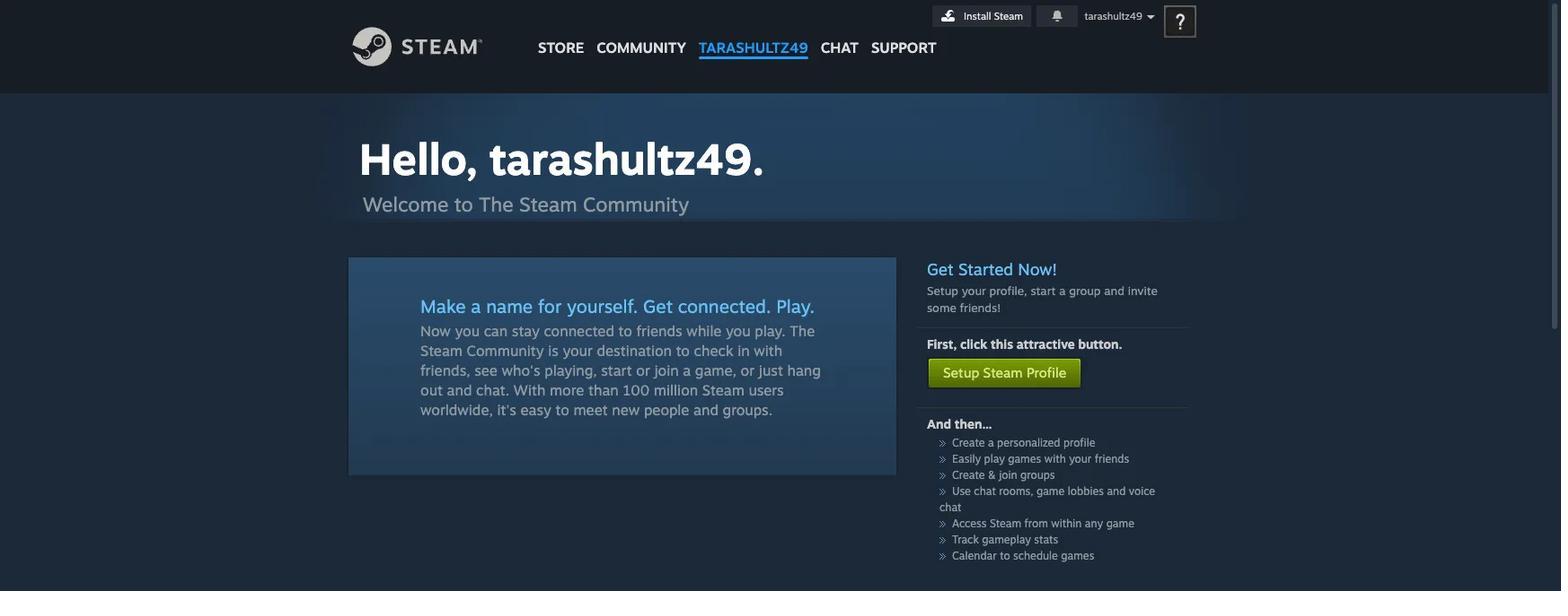 Task type: vqa. For each thing, say whether or not it's contained in the screenshot.
2018
no



Task type: locate. For each thing, give the bounding box(es) containing it.
1 horizontal spatial friends
[[1095, 453, 1129, 466]]

your
[[962, 284, 986, 298], [563, 342, 593, 360], [1069, 453, 1092, 466]]

calendar
[[952, 550, 997, 563]]

a up play
[[988, 437, 994, 450]]

0 horizontal spatial your
[[563, 342, 593, 360]]

2 you from the left
[[726, 322, 751, 340]]

start
[[1031, 284, 1056, 298], [601, 362, 632, 380]]

join
[[654, 362, 679, 380], [999, 469, 1017, 482]]

or
[[636, 362, 650, 380], [741, 362, 755, 380]]

chat
[[974, 485, 996, 498], [939, 501, 961, 515]]

hello, tarashultz49. welcome to the steam community
[[359, 132, 765, 216]]

join up the million
[[654, 362, 679, 380]]

get up destination
[[643, 295, 673, 318]]

1 vertical spatial chat
[[939, 501, 961, 515]]

it's
[[497, 401, 516, 419]]

0 horizontal spatial start
[[601, 362, 632, 380]]

0 vertical spatial community
[[583, 192, 689, 216]]

2 horizontal spatial your
[[1069, 453, 1092, 466]]

install steam link
[[932, 5, 1031, 27]]

your down profile
[[1069, 453, 1092, 466]]

out
[[420, 382, 443, 400]]

to inside 'and then... create a personalized profile easily play games with your friends create & join groups use chat rooms, game lobbies and voice chat access steam from within any game track gameplay stats calendar to schedule games'
[[1000, 550, 1010, 563]]

chat down use
[[939, 501, 961, 515]]

name
[[486, 295, 533, 318]]

playing,
[[544, 362, 597, 380]]

first,
[[927, 337, 957, 352]]

join right the &
[[999, 469, 1017, 482]]

with inside 'and then... create a personalized profile easily play games with your friends create & join groups use chat rooms, game lobbies and voice chat access steam from within any game track gameplay stats calendar to schedule games'
[[1044, 453, 1066, 466]]

1 vertical spatial start
[[601, 362, 632, 380]]

chat.
[[476, 382, 509, 400]]

steam
[[994, 10, 1023, 22], [519, 192, 577, 216], [420, 342, 463, 360], [983, 365, 1023, 382], [702, 382, 744, 400], [990, 517, 1021, 531]]

with up groups
[[1044, 453, 1066, 466]]

1 vertical spatial get
[[643, 295, 673, 318]]

0 horizontal spatial friends
[[636, 322, 682, 340]]

new
[[612, 401, 640, 419]]

tarashultz49.
[[489, 132, 765, 186]]

0 vertical spatial games
[[1008, 453, 1041, 466]]

you
[[455, 322, 480, 340], [726, 322, 751, 340]]

or up 100
[[636, 362, 650, 380]]

0 vertical spatial join
[[654, 362, 679, 380]]

to up destination
[[618, 322, 632, 340]]

1 vertical spatial your
[[563, 342, 593, 360]]

tarashultz49 link
[[692, 0, 814, 65]]

your inside 'and then... create a personalized profile easily play games with your friends create & join groups use chat rooms, game lobbies and voice chat access steam from within any game track gameplay stats calendar to schedule games'
[[1069, 453, 1092, 466]]

0 vertical spatial the
[[479, 192, 514, 216]]

profile,
[[989, 284, 1027, 298]]

0 vertical spatial start
[[1031, 284, 1056, 298]]

a inside get started now! setup your profile, start a group and invite some friends!
[[1059, 284, 1066, 298]]

setup
[[927, 284, 958, 298], [943, 365, 979, 382]]

1 horizontal spatial or
[[741, 362, 755, 380]]

rooms,
[[999, 485, 1033, 498]]

make
[[420, 295, 466, 318]]

and left the invite
[[1104, 284, 1124, 298]]

see
[[474, 362, 497, 380]]

with down play.
[[754, 342, 783, 360]]

0 horizontal spatial community
[[467, 342, 544, 360]]

profile
[[1027, 365, 1066, 382]]

store
[[538, 39, 584, 57]]

community down can
[[467, 342, 544, 360]]

welcome
[[363, 192, 449, 216]]

get
[[927, 260, 954, 279], [643, 295, 673, 318]]

games
[[1008, 453, 1041, 466], [1061, 550, 1094, 563]]

0 horizontal spatial tarashultz49
[[699, 39, 808, 57]]

1 horizontal spatial community
[[583, 192, 689, 216]]

to down gameplay
[[1000, 550, 1010, 563]]

easily
[[952, 453, 981, 466]]

friends inside make a name for yourself. get connected. play. now you can stay connected to friends while you play. the steam community is your destination to check in with friends, see who's playing, start or join a game, or just hang out and chat. with more than 100 million steam users worldwide, it's easy to meet new people and groups.
[[636, 322, 682, 340]]

1 horizontal spatial tarashultz49
[[1084, 10, 1142, 22]]

0 vertical spatial create
[[952, 437, 985, 450]]

0 horizontal spatial or
[[636, 362, 650, 380]]

your down the connected
[[563, 342, 593, 360]]

1 vertical spatial tarashultz49
[[699, 39, 808, 57]]

support
[[871, 39, 936, 57]]

games down personalized
[[1008, 453, 1041, 466]]

0 vertical spatial your
[[962, 284, 986, 298]]

get up some
[[927, 260, 954, 279]]

you up in on the bottom left
[[726, 322, 751, 340]]

groups.
[[723, 401, 773, 419]]

1 horizontal spatial the
[[790, 322, 815, 340]]

group
[[1069, 284, 1101, 298]]

1 horizontal spatial with
[[1044, 453, 1066, 466]]

0 vertical spatial get
[[927, 260, 954, 279]]

play.
[[776, 295, 815, 318]]

game
[[1036, 485, 1065, 498], [1106, 517, 1134, 531]]

community link
[[590, 0, 692, 65]]

0 horizontal spatial the
[[479, 192, 514, 216]]

0 horizontal spatial you
[[455, 322, 480, 340]]

1 vertical spatial with
[[1044, 453, 1066, 466]]

community down tarashultz49.
[[583, 192, 689, 216]]

0 horizontal spatial chat
[[939, 501, 961, 515]]

then...
[[955, 417, 992, 432]]

community
[[583, 192, 689, 216], [467, 342, 544, 360]]

and
[[1104, 284, 1124, 298], [447, 382, 472, 400], [693, 401, 719, 419], [1107, 485, 1126, 498]]

100
[[623, 382, 650, 400]]

or down in on the bottom left
[[741, 362, 755, 380]]

your inside make a name for yourself. get connected. play. now you can stay connected to friends while you play. the steam community is your destination to check in with friends, see who's playing, start or join a game, or just hang out and chat. with more than 100 million steam users worldwide, it's easy to meet new people and groups.
[[563, 342, 593, 360]]

create down easily
[[952, 469, 985, 482]]

and left voice
[[1107, 485, 1126, 498]]

you left can
[[455, 322, 480, 340]]

join inside 'and then... create a personalized profile easily play games with your friends create & join groups use chat rooms, game lobbies and voice chat access steam from within any game track gameplay stats calendar to schedule games'
[[999, 469, 1017, 482]]

now
[[420, 322, 451, 340]]

to right welcome at left
[[454, 192, 473, 216]]

0 horizontal spatial games
[[1008, 453, 1041, 466]]

install steam
[[964, 10, 1023, 22]]

setup up some
[[927, 284, 958, 298]]

1 horizontal spatial start
[[1031, 284, 1056, 298]]

within
[[1051, 517, 1082, 531]]

1 horizontal spatial games
[[1061, 550, 1094, 563]]

for
[[538, 295, 562, 318]]

2 create from the top
[[952, 469, 985, 482]]

0 vertical spatial setup
[[927, 284, 958, 298]]

a up the million
[[683, 362, 691, 380]]

a
[[1059, 284, 1066, 298], [471, 295, 481, 318], [683, 362, 691, 380], [988, 437, 994, 450]]

0 vertical spatial game
[[1036, 485, 1065, 498]]

use
[[952, 485, 971, 498]]

1 horizontal spatial game
[[1106, 517, 1134, 531]]

1 vertical spatial friends
[[1095, 453, 1129, 466]]

million
[[654, 382, 698, 400]]

0 vertical spatial chat
[[974, 485, 996, 498]]

1 you from the left
[[455, 322, 480, 340]]

groups
[[1020, 469, 1055, 482]]

friends up destination
[[636, 322, 682, 340]]

chat down the &
[[974, 485, 996, 498]]

the inside make a name for yourself. get connected. play. now you can stay connected to friends while you play. the steam community is your destination to check in with friends, see who's playing, start or join a game, or just hang out and chat. with more than 100 million steam users worldwide, it's easy to meet new people and groups.
[[790, 322, 815, 340]]

1 horizontal spatial get
[[927, 260, 954, 279]]

to down while
[[676, 342, 690, 360]]

friends down profile
[[1095, 453, 1129, 466]]

hang
[[787, 362, 821, 380]]

the
[[479, 192, 514, 216], [790, 322, 815, 340]]

1 vertical spatial games
[[1061, 550, 1094, 563]]

and inside get started now! setup your profile, start a group and invite some friends!
[[1104, 284, 1124, 298]]

invite
[[1128, 284, 1158, 298]]

now!
[[1018, 260, 1057, 279]]

some
[[927, 301, 956, 315]]

in
[[738, 342, 750, 360]]

tarashultz49
[[1084, 10, 1142, 22], [699, 39, 808, 57]]

0 horizontal spatial join
[[654, 362, 679, 380]]

friends inside 'and then... create a personalized profile easily play games with your friends create & join groups use chat rooms, game lobbies and voice chat access steam from within any game track gameplay stats calendar to schedule games'
[[1095, 453, 1129, 466]]

1 vertical spatial the
[[790, 322, 815, 340]]

create up easily
[[952, 437, 985, 450]]

create
[[952, 437, 985, 450], [952, 469, 985, 482]]

a left group
[[1059, 284, 1066, 298]]

start up 'than'
[[601, 362, 632, 380]]

get inside make a name for yourself. get connected. play. now you can stay connected to friends while you play. the steam community is your destination to check in with friends, see who's playing, start or join a game, or just hang out and chat. with more than 100 million steam users worldwide, it's easy to meet new people and groups.
[[643, 295, 673, 318]]

1 vertical spatial join
[[999, 469, 1017, 482]]

0 horizontal spatial get
[[643, 295, 673, 318]]

1 horizontal spatial you
[[726, 322, 751, 340]]

game down groups
[[1036, 485, 1065, 498]]

to
[[454, 192, 473, 216], [618, 322, 632, 340], [676, 342, 690, 360], [556, 401, 569, 419], [1000, 550, 1010, 563]]

1 horizontal spatial join
[[999, 469, 1017, 482]]

friends!
[[960, 301, 1001, 315]]

1 horizontal spatial your
[[962, 284, 986, 298]]

setup down the "click"
[[943, 365, 979, 382]]

1 vertical spatial community
[[467, 342, 544, 360]]

0 horizontal spatial with
[[754, 342, 783, 360]]

2 vertical spatial your
[[1069, 453, 1092, 466]]

game right any
[[1106, 517, 1134, 531]]

steam inside hello, tarashultz49. welcome to the steam community
[[519, 192, 577, 216]]

play
[[984, 453, 1005, 466]]

who's
[[502, 362, 540, 380]]

0 vertical spatial with
[[754, 342, 783, 360]]

1 vertical spatial create
[[952, 469, 985, 482]]

and
[[927, 417, 951, 432]]

games down within
[[1061, 550, 1094, 563]]

a right make
[[471, 295, 481, 318]]

your up friends!
[[962, 284, 986, 298]]

chat
[[821, 39, 859, 57]]

0 vertical spatial friends
[[636, 322, 682, 340]]

0 vertical spatial tarashultz49
[[1084, 10, 1142, 22]]

a inside 'and then... create a personalized profile easily play games with your friends create & join groups use chat rooms, game lobbies and voice chat access steam from within any game track gameplay stats calendar to schedule games'
[[988, 437, 994, 450]]

start down "now!"
[[1031, 284, 1056, 298]]



Task type: describe. For each thing, give the bounding box(es) containing it.
check
[[694, 342, 733, 360]]

button.
[[1078, 337, 1122, 352]]

&
[[988, 469, 996, 482]]

started
[[958, 260, 1013, 279]]

people
[[644, 401, 689, 419]]

tarashultz49 inside "link"
[[699, 39, 808, 57]]

from
[[1024, 517, 1048, 531]]

steam inside 'and then... create a personalized profile easily play games with your friends create & join groups use chat rooms, game lobbies and voice chat access steam from within any game track gameplay stats calendar to schedule games'
[[990, 517, 1021, 531]]

setup steam profile
[[943, 365, 1066, 382]]

hello,
[[359, 132, 478, 186]]

with
[[514, 382, 546, 400]]

click
[[960, 337, 987, 352]]

attractive
[[1016, 337, 1075, 352]]

yourself.
[[567, 295, 638, 318]]

community
[[597, 39, 686, 57]]

get started now! setup your profile, start a group and invite some friends!
[[927, 260, 1158, 315]]

setup inside get started now! setup your profile, start a group and invite some friends!
[[927, 284, 958, 298]]

destination
[[597, 342, 672, 360]]

personalized
[[997, 437, 1060, 450]]

lobbies
[[1068, 485, 1104, 498]]

make a name for yourself. get connected. play. now you can stay connected to friends while you play. the steam community is your destination to check in with friends, see who's playing, start or join a game, or just hang out and chat. with more than 100 million steam users worldwide, it's easy to meet new people and groups.
[[420, 295, 821, 419]]

support link
[[865, 0, 943, 61]]

meet
[[573, 401, 608, 419]]

1 vertical spatial setup
[[943, 365, 979, 382]]

can
[[484, 322, 508, 340]]

and up worldwide,
[[447, 382, 472, 400]]

stay
[[512, 322, 540, 340]]

install
[[964, 10, 991, 22]]

store link
[[532, 0, 590, 65]]

community inside make a name for yourself. get connected. play. now you can stay connected to friends while you play. the steam community is your destination to check in with friends, see who's playing, start or join a game, or just hang out and chat. with more than 100 million steam users worldwide, it's easy to meet new people and groups.
[[467, 342, 544, 360]]

than
[[588, 382, 619, 400]]

1 vertical spatial game
[[1106, 517, 1134, 531]]

any
[[1085, 517, 1103, 531]]

join inside make a name for yourself. get connected. play. now you can stay connected to friends while you play. the steam community is your destination to check in with friends, see who's playing, start or join a game, or just hang out and chat. with more than 100 million steam users worldwide, it's easy to meet new people and groups.
[[654, 362, 679, 380]]

1 create from the top
[[952, 437, 985, 450]]

friends,
[[420, 362, 470, 380]]

this
[[991, 337, 1013, 352]]

2 or from the left
[[741, 362, 755, 380]]

with inside make a name for yourself. get connected. play. now you can stay connected to friends while you play. the steam community is your destination to check in with friends, see who's playing, start or join a game, or just hang out and chat. with more than 100 million steam users worldwide, it's easy to meet new people and groups.
[[754, 342, 783, 360]]

access
[[952, 517, 987, 531]]

connected
[[544, 322, 614, 340]]

play.
[[755, 322, 786, 340]]

start inside make a name for yourself. get connected. play. now you can stay connected to friends while you play. the steam community is your destination to check in with friends, see who's playing, start or join a game, or just hang out and chat. with more than 100 million steam users worldwide, it's easy to meet new people and groups.
[[601, 362, 632, 380]]

first, click this attractive button.
[[927, 337, 1122, 352]]

and inside 'and then... create a personalized profile easily play games with your friends create & join groups use chat rooms, game lobbies and voice chat access steam from within any game track gameplay stats calendar to schedule games'
[[1107, 485, 1126, 498]]

to down more
[[556, 401, 569, 419]]

your inside get started now! setup your profile, start a group and invite some friends!
[[962, 284, 986, 298]]

0 horizontal spatial game
[[1036, 485, 1065, 498]]

and then... create a personalized profile easily play games with your friends create & join groups use chat rooms, game lobbies and voice chat access steam from within any game track gameplay stats calendar to schedule games
[[927, 417, 1155, 563]]

more
[[550, 382, 584, 400]]

1 horizontal spatial chat
[[974, 485, 996, 498]]

game,
[[695, 362, 736, 380]]

get inside get started now! setup your profile, start a group and invite some friends!
[[927, 260, 954, 279]]

while
[[686, 322, 722, 340]]

community inside hello, tarashultz49. welcome to the steam community
[[583, 192, 689, 216]]

easy
[[520, 401, 551, 419]]

connected.
[[678, 295, 771, 318]]

profile
[[1063, 437, 1095, 450]]

the inside hello, tarashultz49. welcome to the steam community
[[479, 192, 514, 216]]

schedule
[[1013, 550, 1058, 563]]

and down the million
[[693, 401, 719, 419]]

just
[[759, 362, 783, 380]]

stats
[[1034, 534, 1058, 547]]

users
[[749, 382, 784, 400]]

setup steam profile link
[[927, 357, 1082, 390]]

worldwide,
[[420, 401, 493, 419]]

1 or from the left
[[636, 362, 650, 380]]

voice
[[1129, 485, 1155, 498]]

track
[[952, 534, 979, 547]]

start inside get started now! setup your profile, start a group and invite some friends!
[[1031, 284, 1056, 298]]

chat link
[[814, 0, 865, 61]]

gameplay
[[982, 534, 1031, 547]]

is
[[548, 342, 558, 360]]

to inside hello, tarashultz49. welcome to the steam community
[[454, 192, 473, 216]]



